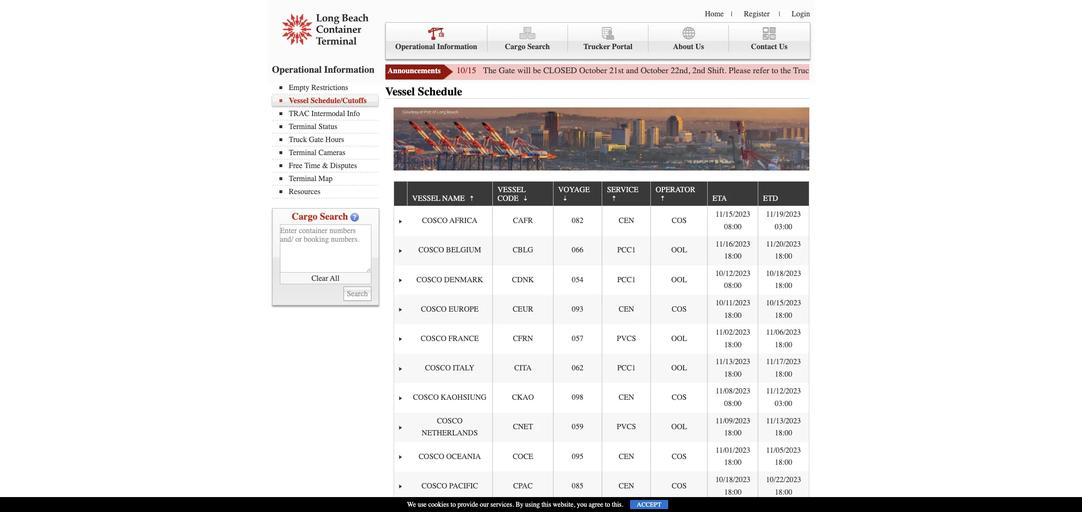 Task type: describe. For each thing, give the bounding box(es) containing it.
cosco pacific
[[422, 482, 478, 491]]

empty restrictions link
[[279, 83, 378, 92]]

11/08/2023
[[716, 387, 751, 396]]

eta link
[[713, 190, 732, 206]]

pcc1 cell for 066
[[602, 236, 651, 265]]

time
[[304, 161, 320, 170]]

kaohsiung
[[441, 393, 487, 402]]

cosco belgium
[[419, 246, 481, 255]]

ceur
[[513, 305, 533, 314]]

18:00 for 10/11/2023 18:00 cell
[[724, 311, 742, 320]]

10/22/2023 18:00 cell
[[758, 472, 809, 501]]

11/13/2023 for 11/13/2023 18:00 cell to the top
[[716, 358, 751, 366]]

page
[[874, 65, 891, 76]]

be
[[533, 65, 541, 76]]

oceania
[[446, 452, 481, 461]]

cen cell for 085
[[602, 472, 651, 501]]

08:00 for 10/12/2023 08:00
[[724, 282, 742, 290]]

18:00 for 11/02/2023 18:00 cell
[[724, 341, 742, 349]]

us for about us
[[696, 42, 704, 51]]

11/16/2023 18:00 cell
[[708, 236, 758, 265]]

10/15 the gate will be closed october 21st and october 22nd, 2nd shift. please refer to the truck gate hours web page for further gate details for the week.
[[457, 65, 1018, 76]]

08:00 for 11/08/2023 08:00
[[724, 400, 742, 408]]

cosco netherlands
[[422, 417, 478, 438]]

further
[[905, 65, 929, 76]]

coce
[[513, 452, 533, 461]]

Enter container numbers and/ or booking numbers.  text field
[[280, 225, 371, 273]]

menu bar containing operational information
[[385, 22, 810, 59]]

10/11/2023
[[716, 299, 751, 307]]

cosco netherlands cell
[[407, 413, 493, 442]]

11/20/2023 18:00 cell
[[758, 236, 809, 265]]

6 cell from the left
[[708, 501, 758, 512]]

france
[[448, 334, 479, 343]]

10/22/2023 18:00
[[766, 476, 801, 497]]

cosco africa
[[422, 216, 478, 225]]

vessel name
[[412, 194, 465, 203]]

cosco for cosco pacific
[[422, 482, 447, 491]]

cosco france
[[421, 334, 479, 343]]

1 vertical spatial 10/18/2023 18:00
[[716, 476, 751, 497]]

11/05/2023 18:00 cell
[[758, 442, 809, 472]]

3 cell from the left
[[553, 501, 602, 512]]

menu bar containing empty restrictions
[[272, 82, 383, 199]]

clear all button
[[280, 273, 371, 284]]

cos cell for 11/01/2023
[[651, 442, 708, 472]]

netherlands
[[422, 429, 478, 438]]

11/13/2023 for the bottom 11/13/2023 18:00 cell
[[766, 417, 801, 425]]

cos for 10/18/2023
[[672, 482, 687, 491]]

cosco pacific cell
[[407, 472, 493, 501]]

093
[[572, 305, 584, 314]]

18:00 for the 10/22/2023 18:00 cell
[[775, 488, 793, 497]]

11/08/2023 08:00 cell
[[708, 383, 758, 413]]

2nd
[[693, 65, 706, 76]]

gate inside the empty restrictions vessel schedule/cutoffs trac intermodal info terminal status truck gate hours terminal cameras free time & disputes terminal map resources
[[309, 135, 324, 144]]

10/22/2023
[[766, 476, 801, 484]]

1 cell from the left
[[407, 501, 493, 512]]

11/01/2023
[[716, 446, 751, 455]]

095 cell
[[553, 442, 602, 472]]

0 horizontal spatial to
[[451, 501, 456, 509]]

1 terminal from the top
[[289, 122, 317, 131]]

cosco kaohsiung cell
[[407, 383, 493, 413]]

cen for 095
[[619, 452, 634, 461]]

cosco for cosco france
[[421, 334, 447, 343]]

066 cell
[[553, 236, 602, 265]]

cosco oceania cell
[[407, 442, 493, 472]]

1 horizontal spatial truck
[[793, 65, 814, 76]]

10/15/2023 18:00 cell
[[758, 295, 809, 324]]

11/15/2023 08:00 cell
[[708, 206, 758, 236]]

the
[[483, 65, 497, 76]]

10/15
[[457, 65, 476, 76]]

18:00 for 11/13/2023 18:00 cell to the top
[[724, 370, 742, 379]]

details
[[948, 65, 970, 76]]

trucker
[[584, 42, 610, 51]]

11/09/2023 18:00
[[716, 417, 751, 438]]

pcc1 for 054
[[617, 275, 636, 284]]

7 cell from the left
[[758, 501, 809, 512]]

cen cell for 093
[[602, 295, 651, 324]]

cosco for cosco netherlands
[[437, 417, 463, 425]]

11/08/2023 08:00
[[716, 387, 751, 408]]

cosco for cosco oceania
[[419, 452, 444, 461]]

clear
[[312, 274, 328, 283]]

empty
[[289, 83, 309, 92]]

066
[[572, 246, 584, 255]]

our
[[480, 501, 489, 509]]

10/18/2023 for topmost 10/18/2023 18:00 cell
[[766, 269, 801, 278]]

row containing 10/12/2023 08:00
[[394, 265, 809, 295]]

cos cell for 10/11/2023
[[651, 295, 708, 324]]

voyage link
[[558, 182, 590, 206]]

10/11/2023 18:00 cell
[[708, 295, 758, 324]]

about us link
[[649, 25, 729, 52]]

18:00 for 11/01/2023 18:00 cell
[[724, 459, 742, 467]]

2 the from the left
[[985, 65, 995, 76]]

0 horizontal spatial cargo search
[[292, 211, 348, 222]]

schedule
[[418, 85, 462, 98]]

11/15/2023 08:00
[[716, 210, 751, 231]]

this
[[542, 501, 551, 509]]

057
[[572, 334, 584, 343]]

empty restrictions vessel schedule/cutoffs trac intermodal info terminal status truck gate hours terminal cameras free time & disputes terminal map resources
[[289, 83, 367, 196]]

18:00 for 11/16/2023 18:00 cell
[[724, 252, 742, 261]]

cfrn cell
[[493, 324, 553, 354]]

resources
[[289, 187, 321, 196]]

pcc1 cell for 054
[[602, 265, 651, 295]]

cosco for cosco africa
[[422, 216, 448, 225]]

18:00 for 11/09/2023 18:00 "cell"
[[724, 429, 742, 438]]

cosco italy cell
[[407, 354, 493, 383]]

information inside menu bar
[[437, 42, 477, 51]]

this.
[[612, 501, 623, 509]]

about us
[[673, 42, 704, 51]]

3 terminal from the top
[[289, 174, 317, 183]]

cosco for cosco italy
[[425, 364, 451, 373]]

0 horizontal spatial 11/13/2023 18:00
[[716, 358, 751, 379]]

082 cell
[[553, 206, 602, 236]]

085
[[572, 482, 584, 491]]

18:00 for the bottom 10/18/2023 18:00 cell
[[724, 488, 742, 497]]

11/09/2023
[[716, 417, 751, 425]]

row containing 10/18/2023 18:00
[[394, 472, 809, 501]]

11/12/2023
[[766, 387, 801, 396]]

0 horizontal spatial operational
[[272, 64, 322, 75]]

11/16/2023
[[716, 240, 751, 248]]

1 | from the left
[[731, 10, 733, 18]]

11/19/2023 03:00
[[766, 210, 801, 231]]

093 cell
[[553, 295, 602, 324]]

pcc1 cell for 062
[[602, 354, 651, 383]]

10/12/2023 08:00
[[716, 269, 751, 290]]

18:00 for the bottom 11/13/2023 18:00 cell
[[775, 429, 793, 438]]

0 horizontal spatial search
[[320, 211, 348, 222]]

1 horizontal spatial operational
[[395, 42, 435, 51]]

12 row from the top
[[394, 501, 809, 512]]

cnet cell
[[493, 413, 553, 442]]

cen cell for 098
[[602, 383, 651, 413]]

restrictions
[[311, 83, 348, 92]]

1 vertical spatial 10/18/2023 18:00 cell
[[708, 472, 758, 501]]

disputes
[[330, 161, 357, 170]]

cen for 098
[[619, 393, 634, 402]]

18:00 for 11/06/2023 18:00 cell
[[775, 341, 793, 349]]

tree grid containing vessel code
[[394, 182, 809, 512]]

11/06/2023
[[766, 328, 801, 337]]

contact us link
[[729, 25, 810, 52]]

cdnk
[[512, 275, 534, 284]]

ceur cell
[[493, 295, 553, 324]]

truck inside the empty restrictions vessel schedule/cutoffs trac intermodal info terminal status truck gate hours terminal cameras free time & disputes terminal map resources
[[289, 135, 307, 144]]

cos for 11/01/2023
[[672, 452, 687, 461]]

2 terminal from the top
[[289, 148, 317, 157]]

18:00 for 11/05/2023 18:00 cell
[[775, 459, 793, 467]]

18:00 for topmost 10/18/2023 18:00 cell
[[775, 282, 793, 290]]

cos cell for 11/08/2023
[[651, 383, 708, 413]]

intermodal
[[311, 109, 345, 118]]

21st
[[609, 65, 624, 76]]

refer
[[753, 65, 770, 76]]

row containing 11/16/2023 18:00
[[394, 236, 809, 265]]

cosco denmark
[[417, 275, 483, 284]]

africa
[[450, 216, 478, 225]]

11/17/2023
[[766, 358, 801, 366]]

cosco belgium cell
[[407, 236, 493, 265]]

map
[[319, 174, 333, 183]]

ckao
[[512, 393, 534, 402]]

pcc1 for 062
[[617, 364, 636, 373]]

11/05/2023 18:00
[[766, 446, 801, 467]]

vessel for name
[[412, 194, 440, 203]]

contact us
[[751, 42, 788, 51]]

services.
[[491, 501, 514, 509]]

08:00 for 11/15/2023 08:00
[[724, 223, 742, 231]]

ckao cell
[[493, 383, 553, 413]]

1 horizontal spatial to
[[605, 501, 610, 509]]

website,
[[553, 501, 575, 509]]

cosco africa cell
[[407, 206, 493, 236]]

etd link
[[763, 190, 783, 206]]

2 october from the left
[[641, 65, 669, 76]]

login
[[792, 10, 810, 18]]

2 cell from the left
[[493, 501, 553, 512]]



Task type: locate. For each thing, give the bounding box(es) containing it.
cos for 11/08/2023
[[672, 393, 687, 402]]

3 row from the top
[[394, 236, 809, 265]]

1 horizontal spatial vessel
[[498, 186, 526, 194]]

18:00 for '11/17/2023 18:00' cell
[[775, 370, 793, 379]]

10/18/2023 for the bottom 10/18/2023 18:00 cell
[[716, 476, 751, 484]]

resources link
[[279, 187, 378, 196]]

cargo search up will
[[505, 42, 550, 51]]

shift.
[[708, 65, 727, 76]]

1 horizontal spatial menu bar
[[385, 22, 810, 59]]

3 pcc1 cell from the top
[[602, 354, 651, 383]]

08:00 inside 11/08/2023 08:00
[[724, 400, 742, 408]]

18:00 inside 11/17/2023 18:00
[[775, 370, 793, 379]]

10/11/2023 18:00
[[716, 299, 751, 320]]

you
[[577, 501, 587, 509]]

cos for 11/15/2023
[[672, 216, 687, 225]]

home link
[[705, 10, 724, 18]]

cargo search link
[[488, 25, 568, 52]]

ool
[[671, 246, 687, 255], [671, 275, 687, 284], [671, 334, 687, 343], [671, 364, 687, 373], [671, 423, 687, 432]]

cosco down netherlands
[[419, 452, 444, 461]]

2 horizontal spatial to
[[772, 65, 779, 76]]

0 vertical spatial pvcs
[[617, 334, 636, 343]]

search inside menu bar
[[528, 42, 550, 51]]

1 pcc1 from the top
[[617, 246, 636, 255]]

0 vertical spatial search
[[528, 42, 550, 51]]

to left this.
[[605, 501, 610, 509]]

cosco europe
[[421, 305, 479, 314]]

18:00 down 11/02/2023
[[724, 341, 742, 349]]

ool cell for 10/12/2023
[[651, 265, 708, 295]]

search down resources link
[[320, 211, 348, 222]]

the left week.
[[985, 65, 995, 76]]

to left provide
[[451, 501, 456, 509]]

1 vertical spatial cargo
[[292, 211, 318, 222]]

row containing 10/11/2023 18:00
[[394, 295, 809, 324]]

2 pvcs from the top
[[617, 423, 636, 432]]

cita cell
[[493, 354, 553, 383]]

18:00 down 10/11/2023 at the right bottom of page
[[724, 311, 742, 320]]

18:00 up 11/08/2023
[[724, 370, 742, 379]]

vessel
[[498, 186, 526, 194], [412, 194, 440, 203]]

cos cell for 10/18/2023
[[651, 472, 708, 501]]

1 horizontal spatial 11/13/2023
[[766, 417, 801, 425]]

ool for 11/09/2023
[[671, 423, 687, 432]]

7 row from the top
[[394, 354, 809, 383]]

0 horizontal spatial truck
[[289, 135, 307, 144]]

0 vertical spatial 11/13/2023 18:00
[[716, 358, 751, 379]]

code
[[498, 194, 519, 203]]

0 vertical spatial pvcs cell
[[602, 324, 651, 354]]

we
[[407, 501, 416, 509]]

cosco left italy
[[425, 364, 451, 373]]

cosco for cosco denmark
[[417, 275, 442, 284]]

row containing 11/01/2023 18:00
[[394, 442, 809, 472]]

1 row from the top
[[394, 182, 809, 206]]

service
[[607, 186, 639, 194]]

3 pcc1 from the top
[[617, 364, 636, 373]]

1 cen cell from the top
[[602, 206, 651, 236]]

vessel up cafr
[[498, 186, 526, 194]]

register link
[[744, 10, 770, 18]]

1 vertical spatial 11/13/2023 18:00 cell
[[758, 413, 809, 442]]

cosco up cookies
[[422, 482, 447, 491]]

18:00 inside 11/09/2023 18:00
[[724, 429, 742, 438]]

11/06/2023 18:00 cell
[[758, 324, 809, 354]]

095
[[572, 452, 584, 461]]

None submit
[[344, 287, 371, 301]]

1 vertical spatial 03:00
[[775, 400, 793, 408]]

about
[[673, 42, 694, 51]]

0 vertical spatial information
[[437, 42, 477, 51]]

059
[[572, 423, 584, 432]]

cargo inside cargo search link
[[505, 42, 526, 51]]

1 pvcs from the top
[[617, 334, 636, 343]]

098
[[572, 393, 584, 402]]

cblg cell
[[493, 236, 553, 265]]

1 pvcs cell from the top
[[602, 324, 651, 354]]

0 vertical spatial 10/18/2023 18:00 cell
[[758, 265, 809, 295]]

operational information link
[[386, 25, 488, 52]]

operational information inside menu bar
[[395, 42, 477, 51]]

0 horizontal spatial hours
[[325, 135, 344, 144]]

0 horizontal spatial vessel
[[289, 96, 309, 105]]

tree grid
[[394, 182, 809, 512]]

trucker portal link
[[568, 25, 649, 52]]

18:00 inside 11/16/2023 18:00
[[724, 252, 742, 261]]

cosco left europe
[[421, 305, 447, 314]]

10/18/2023 down 11/01/2023 18:00 cell
[[716, 476, 751, 484]]

operator
[[656, 186, 696, 194]]

1 horizontal spatial vessel
[[385, 85, 415, 98]]

cen for 085
[[619, 482, 634, 491]]

0 horizontal spatial us
[[696, 42, 704, 51]]

cargo up will
[[505, 42, 526, 51]]

operator link
[[656, 182, 696, 206]]

vessel up the 'trac'
[[289, 96, 309, 105]]

vessel left name
[[412, 194, 440, 203]]

cos for 10/11/2023
[[672, 305, 687, 314]]

ool cell
[[651, 236, 708, 265], [651, 265, 708, 295], [651, 324, 708, 354], [651, 354, 708, 383], [651, 413, 708, 442]]

gate
[[499, 65, 515, 76], [816, 65, 832, 76], [309, 135, 324, 144]]

0 vertical spatial 08:00
[[724, 223, 742, 231]]

ool cell for 11/16/2023
[[651, 236, 708, 265]]

08:00 down 10/12/2023
[[724, 282, 742, 290]]

terminal up free
[[289, 148, 317, 157]]

cosco for cosco belgium
[[419, 246, 444, 255]]

cell
[[407, 501, 493, 512], [493, 501, 553, 512], [553, 501, 602, 512], [602, 501, 651, 512], [651, 501, 708, 512], [708, 501, 758, 512], [758, 501, 809, 512]]

11/05/2023
[[766, 446, 801, 455]]

0 vertical spatial 11/13/2023 18:00 cell
[[708, 354, 758, 383]]

5 ool from the top
[[671, 423, 687, 432]]

terminal map link
[[279, 174, 378, 183]]

cos cell for 11/15/2023
[[651, 206, 708, 236]]

cosco denmark cell
[[407, 265, 493, 295]]

1 vertical spatial 11/13/2023 18:00
[[766, 417, 801, 438]]

1 horizontal spatial information
[[437, 42, 477, 51]]

054 cell
[[553, 265, 602, 295]]

1 horizontal spatial 10/18/2023
[[766, 269, 801, 278]]

1 vertical spatial information
[[324, 64, 375, 75]]

truck gate hours link
[[279, 135, 378, 144]]

1 vertical spatial terminal
[[289, 148, 317, 157]]

row
[[394, 182, 809, 206], [394, 206, 809, 236], [394, 236, 809, 265], [394, 265, 809, 295], [394, 295, 809, 324], [394, 324, 809, 354], [394, 354, 809, 383], [394, 383, 809, 413], [394, 413, 809, 442], [394, 442, 809, 472], [394, 472, 809, 501], [394, 501, 809, 512]]

cosco up netherlands
[[437, 417, 463, 425]]

18:00 for the 10/15/2023 18:00 cell
[[775, 311, 793, 320]]

0 horizontal spatial 11/13/2023
[[716, 358, 751, 366]]

status
[[319, 122, 337, 131]]

18:00 down 11/05/2023
[[775, 459, 793, 467]]

11/13/2023 18:00 up 11/05/2023
[[766, 417, 801, 438]]

2 | from the left
[[779, 10, 780, 18]]

5 cen cell from the top
[[602, 472, 651, 501]]

gate left web at the right of the page
[[816, 65, 832, 76]]

will
[[517, 65, 531, 76]]

2 vertical spatial pcc1
[[617, 364, 636, 373]]

pvcs for 059
[[617, 423, 636, 432]]

2 row from the top
[[394, 206, 809, 236]]

057 cell
[[553, 324, 602, 354]]

1 vertical spatial operational
[[272, 64, 322, 75]]

1 horizontal spatial october
[[641, 65, 669, 76]]

us inside "about us" link
[[696, 42, 704, 51]]

0 horizontal spatial 10/18/2023
[[716, 476, 751, 484]]

2 cos from the top
[[672, 305, 687, 314]]

1 vertical spatial pcc1
[[617, 275, 636, 284]]

1 vertical spatial 11/13/2023
[[766, 417, 801, 425]]

18:00 down 11/06/2023
[[775, 341, 793, 349]]

6 row from the top
[[394, 324, 809, 354]]

terminal
[[289, 122, 317, 131], [289, 148, 317, 157], [289, 174, 317, 183]]

03:00 for 11/12/2023 03:00
[[775, 400, 793, 408]]

2 cos cell from the top
[[651, 295, 708, 324]]

1 horizontal spatial for
[[972, 65, 983, 76]]

098 cell
[[553, 383, 602, 413]]

11/13/2023 18:00 up 11/08/2023
[[716, 358, 751, 379]]

ool for 10/12/2023
[[671, 275, 687, 284]]

1 horizontal spatial us
[[779, 42, 788, 51]]

11/02/2023 18:00 cell
[[708, 324, 758, 354]]

18:00 inside 11/01/2023 18:00
[[724, 459, 742, 467]]

ool cell for 11/09/2023
[[651, 413, 708, 442]]

1 vertical spatial hours
[[325, 135, 344, 144]]

to right refer
[[772, 65, 779, 76]]

18:00 for 11/20/2023 18:00 cell
[[775, 252, 793, 261]]

11/01/2023 18:00
[[716, 446, 751, 467]]

0 vertical spatial cargo
[[505, 42, 526, 51]]

us right the contact
[[779, 42, 788, 51]]

row group
[[394, 206, 809, 512]]

the right refer
[[781, 65, 791, 76]]

0 vertical spatial menu bar
[[385, 22, 810, 59]]

18:00 inside 10/22/2023 18:00
[[775, 488, 793, 497]]

062 cell
[[553, 354, 602, 383]]

1 horizontal spatial 11/13/2023 18:00
[[766, 417, 801, 438]]

11/09/2023 18:00 cell
[[708, 413, 758, 442]]

18:00 down 11/20/2023
[[775, 252, 793, 261]]

11/17/2023 18:00 cell
[[758, 354, 809, 383]]

4 row from the top
[[394, 265, 809, 295]]

5 cos cell from the top
[[651, 472, 708, 501]]

03:00 for 11/19/2023 03:00
[[775, 223, 793, 231]]

5 ool cell from the top
[[651, 413, 708, 442]]

0 vertical spatial 10/18/2023 18:00
[[766, 269, 801, 290]]

vessel inside the empty restrictions vessel schedule/cutoffs trac intermodal info terminal status truck gate hours terminal cameras free time & disputes terminal map resources
[[289, 96, 309, 105]]

1 horizontal spatial gate
[[499, 65, 515, 76]]

cosco left france
[[421, 334, 447, 343]]

10/15/2023
[[766, 299, 801, 307]]

trac intermodal info link
[[279, 109, 378, 118]]

cdnk cell
[[493, 265, 553, 295]]

pvcs cell for 059
[[602, 413, 651, 442]]

1 vertical spatial truck
[[289, 135, 307, 144]]

0 horizontal spatial gate
[[309, 135, 324, 144]]

0 horizontal spatial information
[[324, 64, 375, 75]]

10/18/2023 18:00 cell up 10/15/2023
[[758, 265, 809, 295]]

18:00 inside '11/20/2023 18:00'
[[775, 252, 793, 261]]

11/12/2023 03:00 cell
[[758, 383, 809, 413]]

row containing cosco netherlands
[[394, 413, 809, 442]]

pvcs cell
[[602, 324, 651, 354], [602, 413, 651, 442]]

08:00 inside the 10/12/2023 08:00
[[724, 282, 742, 290]]

0 vertical spatial 10/18/2023
[[766, 269, 801, 278]]

gate right the
[[499, 65, 515, 76]]

0 horizontal spatial cargo
[[292, 211, 318, 222]]

0 vertical spatial operational
[[395, 42, 435, 51]]

0 horizontal spatial october
[[579, 65, 607, 76]]

row containing 11/02/2023 18:00
[[394, 324, 809, 354]]

3 08:00 from the top
[[724, 400, 742, 408]]

1 03:00 from the top
[[775, 223, 793, 231]]

3 cen cell from the top
[[602, 383, 651, 413]]

row group containing 11/15/2023 08:00
[[394, 206, 809, 512]]

08:00 down '11/15/2023'
[[724, 223, 742, 231]]

1 october from the left
[[579, 65, 607, 76]]

11/19/2023 03:00 cell
[[758, 206, 809, 236]]

11/12/2023 03:00
[[766, 387, 801, 408]]

5 row from the top
[[394, 295, 809, 324]]

11/13/2023 down 11/02/2023 18:00 cell
[[716, 358, 751, 366]]

voyage
[[558, 186, 590, 194]]

3 cos from the top
[[672, 393, 687, 402]]

cosco left belgium
[[419, 246, 444, 255]]

october
[[579, 65, 607, 76], [641, 65, 669, 76]]

cosco left denmark
[[417, 275, 442, 284]]

cen for 082
[[619, 216, 634, 225]]

cen for 093
[[619, 305, 634, 314]]

cafr cell
[[493, 206, 553, 236]]

october left 21st
[[579, 65, 607, 76]]

1 vertical spatial cargo search
[[292, 211, 348, 222]]

accept button
[[630, 500, 668, 509]]

0 horizontal spatial vessel
[[412, 194, 440, 203]]

pacific
[[449, 482, 478, 491]]

operational information
[[395, 42, 477, 51], [272, 64, 375, 75]]

10/18/2023 18:00 down 11/01/2023 18:00 cell
[[716, 476, 751, 497]]

1 horizontal spatial cargo
[[505, 42, 526, 51]]

name
[[442, 194, 465, 203]]

truck down the 'trac'
[[289, 135, 307, 144]]

information up restrictions
[[324, 64, 375, 75]]

to
[[772, 65, 779, 76], [451, 501, 456, 509], [605, 501, 610, 509]]

cameras
[[319, 148, 346, 157]]

cosco oceania
[[419, 452, 481, 461]]

1 pcc1 cell from the top
[[602, 236, 651, 265]]

2 03:00 from the top
[[775, 400, 793, 408]]

announcements
[[388, 67, 441, 75]]

11/13/2023 18:00 cell
[[708, 354, 758, 383], [758, 413, 809, 442]]

18:00 up 10/15/2023
[[775, 282, 793, 290]]

use
[[418, 501, 427, 509]]

1 horizontal spatial |
[[779, 10, 780, 18]]

hours up cameras
[[325, 135, 344, 144]]

pvcs cell for 057
[[602, 324, 651, 354]]

1 vertical spatial 08:00
[[724, 282, 742, 290]]

2 pvcs cell from the top
[[602, 413, 651, 442]]

cargo search down resources link
[[292, 211, 348, 222]]

18:00 up 11/05/2023
[[775, 429, 793, 438]]

operational up announcements
[[395, 42, 435, 51]]

11/01/2023 18:00 cell
[[708, 442, 758, 472]]

| right home link
[[731, 10, 733, 18]]

for right details
[[972, 65, 983, 76]]

hours left web at the right of the page
[[834, 65, 856, 76]]

cosco for cosco europe
[[421, 305, 447, 314]]

1 vertical spatial search
[[320, 211, 348, 222]]

cosco down vessel name
[[422, 216, 448, 225]]

0 vertical spatial truck
[[793, 65, 814, 76]]

etd
[[763, 194, 778, 203]]

4 ool from the top
[[671, 364, 687, 373]]

cpac
[[513, 482, 533, 491]]

register
[[744, 10, 770, 18]]

cos cell
[[651, 206, 708, 236], [651, 295, 708, 324], [651, 383, 708, 413], [651, 442, 708, 472], [651, 472, 708, 501]]

08:00 inside 11/15/2023 08:00
[[724, 223, 742, 231]]

row containing vessel code
[[394, 182, 809, 206]]

hours inside the empty restrictions vessel schedule/cutoffs trac intermodal info terminal status truck gate hours terminal cameras free time & disputes terminal map resources
[[325, 135, 344, 144]]

0 vertical spatial hours
[[834, 65, 856, 76]]

0 horizontal spatial operational information
[[272, 64, 375, 75]]

18:00 inside 11/02/2023 18:00
[[724, 341, 742, 349]]

cen cell for 082
[[602, 206, 651, 236]]

information up 10/15
[[437, 42, 477, 51]]

1 the from the left
[[781, 65, 791, 76]]

operational information up empty restrictions link
[[272, 64, 375, 75]]

3 cen from the top
[[619, 393, 634, 402]]

gate down status
[[309, 135, 324, 144]]

cosco europe cell
[[407, 295, 493, 324]]

cargo down 'resources'
[[292, 211, 318, 222]]

03:00 inside 11/12/2023 03:00
[[775, 400, 793, 408]]

18:00 down 11/01/2023
[[724, 459, 742, 467]]

ool cell for 11/13/2023
[[651, 354, 708, 383]]

vessel inside vessel name link
[[412, 194, 440, 203]]

9 row from the top
[[394, 413, 809, 442]]

pcc1 for 066
[[617, 246, 636, 255]]

2 for from the left
[[972, 65, 983, 76]]

closed
[[543, 65, 577, 76]]

11/13/2023 18:00 cell up 11/08/2023
[[708, 354, 758, 383]]

18:00 inside 11/06/2023 18:00
[[775, 341, 793, 349]]

0 horizontal spatial the
[[781, 65, 791, 76]]

search up be on the top of the page
[[528, 42, 550, 51]]

1 cen from the top
[[619, 216, 634, 225]]

row containing 11/13/2023 18:00
[[394, 354, 809, 383]]

2 vertical spatial terminal
[[289, 174, 317, 183]]

2 horizontal spatial gate
[[816, 65, 832, 76]]

10 row from the top
[[394, 442, 809, 472]]

08:00
[[724, 223, 742, 231], [724, 282, 742, 290], [724, 400, 742, 408]]

18:00 down 11/17/2023
[[775, 370, 793, 379]]

03:00 down 11/19/2023
[[775, 223, 793, 231]]

2 08:00 from the top
[[724, 282, 742, 290]]

11 row from the top
[[394, 472, 809, 501]]

terminal up 'resources'
[[289, 174, 317, 183]]

2 ool cell from the top
[[651, 265, 708, 295]]

1 us from the left
[[696, 42, 704, 51]]

0 vertical spatial 03:00
[[775, 223, 793, 231]]

belgium
[[446, 246, 481, 255]]

8 row from the top
[[394, 383, 809, 413]]

4 cell from the left
[[602, 501, 651, 512]]

cosco inside cosco netherlands
[[437, 417, 463, 425]]

contact
[[751, 42, 777, 51]]

eta
[[713, 194, 727, 203]]

row containing 11/15/2023 08:00
[[394, 206, 809, 236]]

1 vertical spatial menu bar
[[272, 82, 383, 199]]

cen cell for 095
[[602, 442, 651, 472]]

1 vertical spatial 10/18/2023
[[716, 476, 751, 484]]

&
[[322, 161, 328, 170]]

11/13/2023 down the 11/12/2023 03:00 cell
[[766, 417, 801, 425]]

us for contact us
[[779, 42, 788, 51]]

2 vertical spatial 08:00
[[724, 400, 742, 408]]

0 vertical spatial operational information
[[395, 42, 477, 51]]

1 ool cell from the top
[[651, 236, 708, 265]]

us right about
[[696, 42, 704, 51]]

agree
[[589, 501, 603, 509]]

08:00 down 11/08/2023
[[724, 400, 742, 408]]

0 vertical spatial 11/13/2023
[[716, 358, 751, 366]]

cosco for cosco kaohsiung
[[413, 393, 439, 402]]

1 08:00 from the top
[[724, 223, 742, 231]]

5 cos from the top
[[672, 482, 687, 491]]

ool for 11/13/2023
[[671, 364, 687, 373]]

18:00 down 11/09/2023
[[724, 429, 742, 438]]

18:00 inside 10/15/2023 18:00
[[775, 311, 793, 320]]

|
[[731, 10, 733, 18], [779, 10, 780, 18]]

cosco france cell
[[407, 324, 493, 354]]

5 cell from the left
[[651, 501, 708, 512]]

18:00 down 11/16/2023
[[724, 252, 742, 261]]

11/13/2023 18:00 cell up 11/05/2023
[[758, 413, 809, 442]]

october right and
[[641, 65, 669, 76]]

operational information up announcements
[[395, 42, 477, 51]]

terminal down the 'trac'
[[289, 122, 317, 131]]

| left login
[[779, 10, 780, 18]]

0 horizontal spatial |
[[731, 10, 733, 18]]

4 ool cell from the top
[[651, 354, 708, 383]]

pcc1
[[617, 246, 636, 255], [617, 275, 636, 284], [617, 364, 636, 373]]

3 ool cell from the top
[[651, 324, 708, 354]]

row containing 11/08/2023 08:00
[[394, 383, 809, 413]]

1 cos from the top
[[672, 216, 687, 225]]

5 cen from the top
[[619, 482, 634, 491]]

10/18/2023 down 11/20/2023 18:00 cell
[[766, 269, 801, 278]]

4 cos from the top
[[672, 452, 687, 461]]

1 horizontal spatial search
[[528, 42, 550, 51]]

home
[[705, 10, 724, 18]]

0 vertical spatial cargo search
[[505, 42, 550, 51]]

ool for 11/02/2023
[[671, 334, 687, 343]]

trac
[[289, 109, 309, 118]]

10/18/2023 18:00 cell
[[758, 265, 809, 295], [708, 472, 758, 501]]

18:00 inside '10/11/2023 18:00'
[[724, 311, 742, 320]]

us
[[696, 42, 704, 51], [779, 42, 788, 51]]

cos
[[672, 216, 687, 225], [672, 305, 687, 314], [672, 393, 687, 402], [672, 452, 687, 461], [672, 482, 687, 491]]

us inside the 'contact us' "link"
[[779, 42, 788, 51]]

free time & disputes link
[[279, 161, 378, 170]]

10/18/2023 18:00 cell down 11/01/2023 18:00
[[708, 472, 758, 501]]

menu bar
[[385, 22, 810, 59], [272, 82, 383, 199]]

0 horizontal spatial 10/18/2023 18:00
[[716, 476, 751, 497]]

provide
[[458, 501, 478, 509]]

18:00 inside the 11/05/2023 18:00
[[775, 459, 793, 467]]

1 horizontal spatial operational information
[[395, 42, 477, 51]]

1 ool from the top
[[671, 246, 687, 255]]

11/02/2023 18:00
[[716, 328, 751, 349]]

1 vertical spatial pvcs cell
[[602, 413, 651, 442]]

0 horizontal spatial menu bar
[[272, 82, 383, 199]]

2 ool from the top
[[671, 275, 687, 284]]

ool cell for 11/02/2023
[[651, 324, 708, 354]]

vessel code link
[[498, 182, 534, 206]]

2 us from the left
[[779, 42, 788, 51]]

week.
[[998, 65, 1018, 76]]

cen cell
[[602, 206, 651, 236], [602, 295, 651, 324], [602, 383, 651, 413], [602, 442, 651, 472], [602, 472, 651, 501]]

10/12/2023
[[716, 269, 751, 278]]

truck right refer
[[793, 65, 814, 76]]

10/18/2023 18:00 up 10/15/2023
[[766, 269, 801, 290]]

1 horizontal spatial 10/18/2023 18:00
[[766, 269, 801, 290]]

0 vertical spatial terminal
[[289, 122, 317, 131]]

italy
[[453, 364, 475, 373]]

1 vertical spatial pvcs
[[617, 423, 636, 432]]

vessel down announcements
[[385, 85, 415, 98]]

vessel for code
[[498, 186, 526, 194]]

2 pcc1 from the top
[[617, 275, 636, 284]]

and
[[626, 65, 639, 76]]

03:00 inside 11/19/2023 03:00
[[775, 223, 793, 231]]

pvcs for 057
[[617, 334, 636, 343]]

3 ool from the top
[[671, 334, 687, 343]]

denmark
[[444, 275, 483, 284]]

085 cell
[[553, 472, 602, 501]]

18:00 down 10/15/2023
[[775, 311, 793, 320]]

0 vertical spatial pcc1
[[617, 246, 636, 255]]

free
[[289, 161, 303, 170]]

2 pcc1 cell from the top
[[602, 265, 651, 295]]

cpac cell
[[493, 472, 553, 501]]

4 cen from the top
[[619, 452, 634, 461]]

operational up "empty"
[[272, 64, 322, 75]]

europe
[[449, 305, 479, 314]]

1 horizontal spatial cargo search
[[505, 42, 550, 51]]

18:00
[[724, 252, 742, 261], [775, 252, 793, 261], [775, 282, 793, 290], [724, 311, 742, 320], [775, 311, 793, 320], [724, 341, 742, 349], [775, 341, 793, 349], [724, 370, 742, 379], [775, 370, 793, 379], [724, 429, 742, 438], [775, 429, 793, 438], [724, 459, 742, 467], [775, 459, 793, 467], [724, 488, 742, 497], [775, 488, 793, 497]]

1 vertical spatial operational information
[[272, 64, 375, 75]]

for right the page
[[893, 65, 903, 76]]

2 cen cell from the top
[[602, 295, 651, 324]]

0 horizontal spatial for
[[893, 65, 903, 76]]

10/12/2023 08:00 cell
[[708, 265, 758, 295]]

3 cos cell from the top
[[651, 383, 708, 413]]

1 cos cell from the top
[[651, 206, 708, 236]]

1 horizontal spatial hours
[[834, 65, 856, 76]]

vessel
[[385, 85, 415, 98], [289, 96, 309, 105]]

accept
[[637, 501, 662, 508]]

1 horizontal spatial the
[[985, 65, 995, 76]]

03:00 down 11/12/2023
[[775, 400, 793, 408]]

cosco down cosco italy cell
[[413, 393, 439, 402]]

18:00 down 11/01/2023 18:00 cell
[[724, 488, 742, 497]]

2 cen from the top
[[619, 305, 634, 314]]

4 cen cell from the top
[[602, 442, 651, 472]]

trucker portal
[[584, 42, 633, 51]]

059 cell
[[553, 413, 602, 442]]

ool for 11/16/2023
[[671, 246, 687, 255]]

coce cell
[[493, 442, 553, 472]]

082
[[572, 216, 584, 225]]

4 cos cell from the top
[[651, 442, 708, 472]]

18:00 down 10/22/2023
[[775, 488, 793, 497]]

pcc1 cell
[[602, 236, 651, 265], [602, 265, 651, 295], [602, 354, 651, 383]]

03:00
[[775, 223, 793, 231], [775, 400, 793, 408]]

1 for from the left
[[893, 65, 903, 76]]



Task type: vqa. For each thing, say whether or not it's contained in the screenshot.
ROW containing 11/15/2023 08:00
yes



